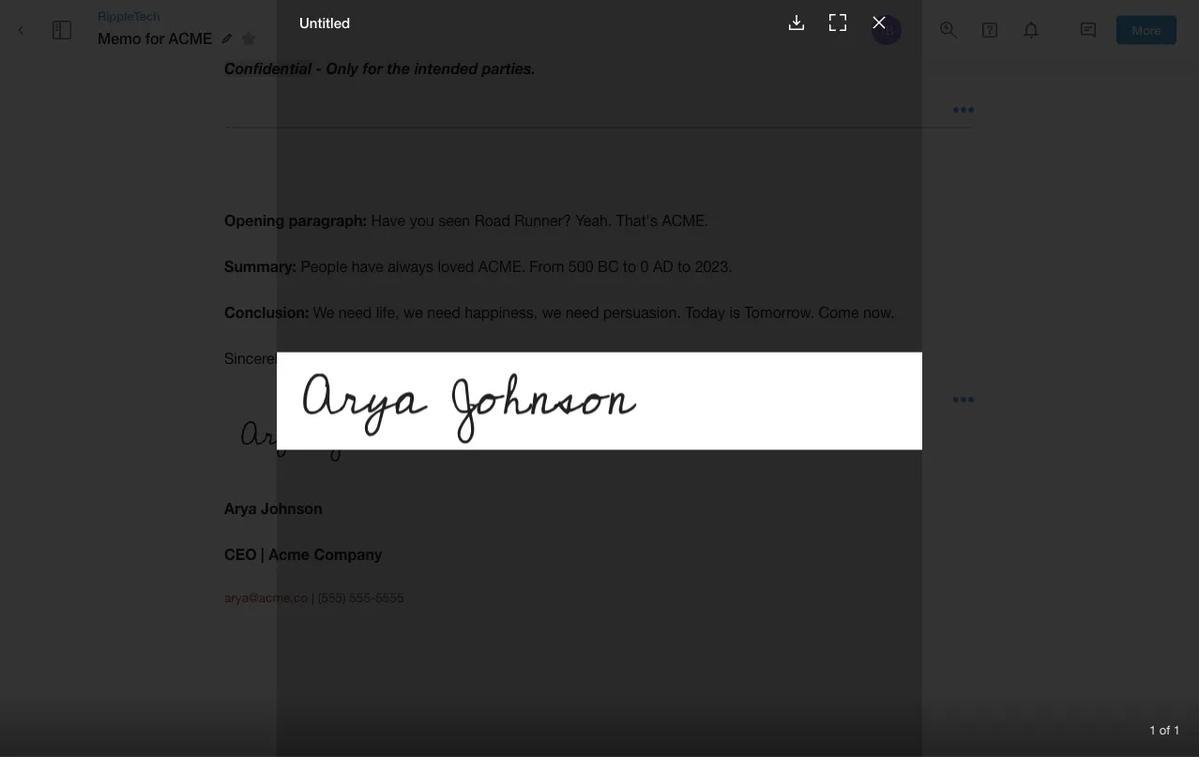 Task type: locate. For each thing, give the bounding box(es) containing it.
1 left the of
[[1150, 722, 1156, 737]]

1 right the of
[[1174, 722, 1181, 737]]

1 horizontal spatial 1
[[1174, 722, 1181, 737]]

2 1 from the left
[[1174, 722, 1181, 737]]

1 1 from the left
[[1150, 722, 1156, 737]]

1
[[1150, 722, 1156, 737], [1174, 722, 1181, 737]]

0 horizontal spatial 1
[[1150, 722, 1156, 737]]

untitled
[[299, 14, 350, 31]]



Task type: describe. For each thing, give the bounding box(es) containing it.
image 1 image
[[277, 352, 923, 450]]

of
[[1160, 722, 1170, 737]]

1 of 1
[[1150, 722, 1181, 737]]



Task type: vqa. For each thing, say whether or not it's contained in the screenshot.
Doe TEXT BOX
no



